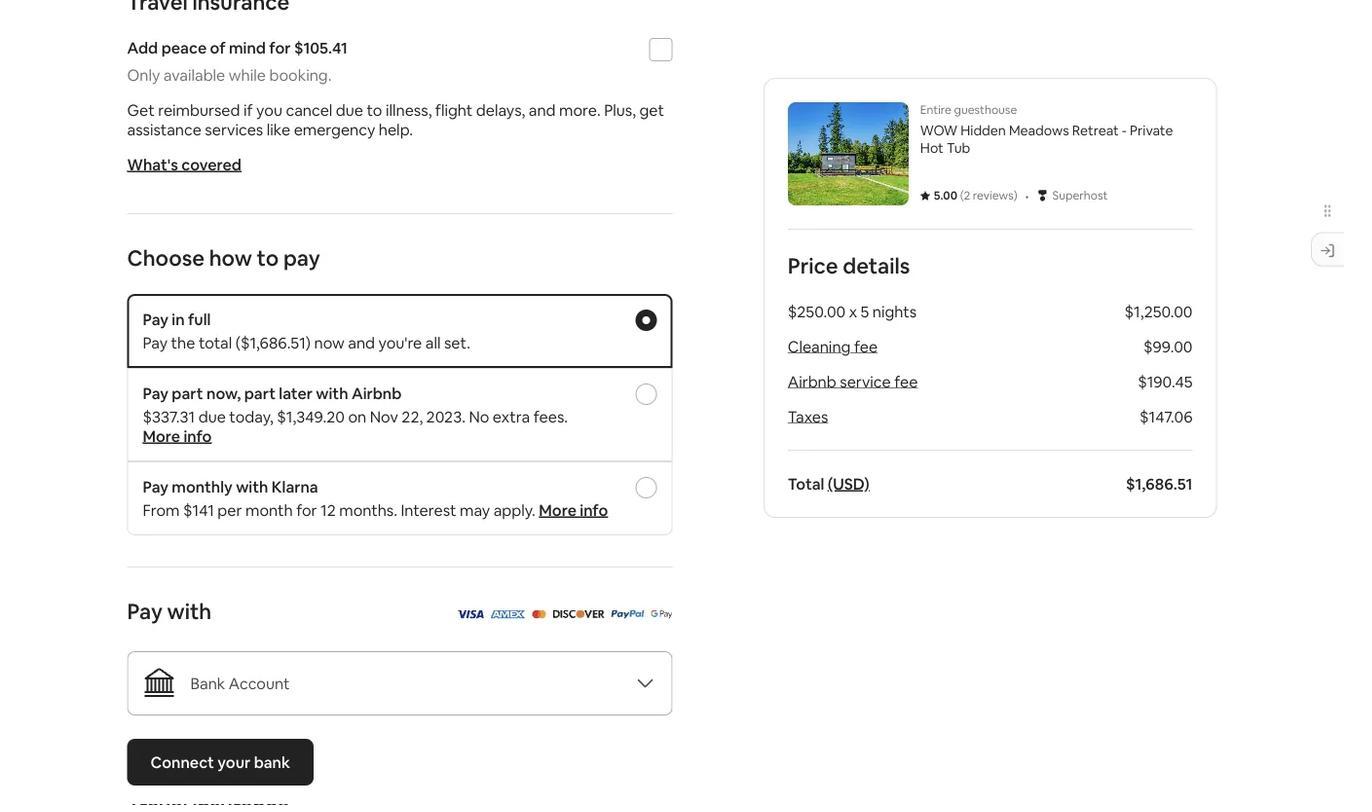 Task type: describe. For each thing, give the bounding box(es) containing it.
$1,250.00
[[1125, 301, 1193, 321]]

$147.06
[[1140, 407, 1193, 427]]

now
[[314, 333, 345, 353]]

entire guesthouse wow hidden meadows retreat - private hot tub
[[920, 102, 1173, 157]]

mastercard image
[[532, 610, 546, 619]]

more.
[[559, 100, 601, 120]]

2023.
[[426, 407, 465, 427]]

month
[[245, 500, 293, 520]]

like
[[267, 119, 290, 139]]

cleaning
[[788, 337, 851, 356]]

1 vertical spatial to
[[257, 244, 279, 272]]

pay for part
[[143, 383, 168, 403]]

private
[[1130, 122, 1173, 139]]

what's covered
[[127, 154, 242, 174]]

and inside pay in full pay the total ($1,686.51) now and you're all set.
[[348, 333, 375, 353]]

interest
[[401, 500, 456, 520]]

peace
[[161, 37, 207, 57]]

1 horizontal spatial airbnb
[[788, 372, 836, 392]]

american express card image
[[490, 610, 526, 619]]

help.
[[379, 119, 413, 139]]

details
[[843, 252, 910, 280]]

5.00
[[934, 188, 957, 203]]

cleaning fee button
[[788, 337, 878, 356]]

get reimbursed if you cancel due to illness, flight delays, and more. plus, get assistance services like emergency help.
[[127, 100, 664, 139]]

pay for monthly
[[143, 477, 168, 497]]

airbnb service fee
[[788, 372, 918, 392]]

you
[[256, 100, 282, 120]]

airbnb inside pay part now, part later with airbnb $337.31 due today,  $1,349.20 on nov 22, 2023. no extra fees. more info
[[352, 383, 402, 403]]

flight
[[435, 100, 473, 120]]

months.
[[339, 500, 397, 520]]

connect
[[150, 752, 214, 772]]

while
[[229, 65, 266, 85]]

illness,
[[386, 100, 432, 120]]

google pay image
[[651, 610, 673, 619]]

12
[[320, 500, 336, 520]]

2
[[964, 188, 970, 203]]

more info button for pay monthly with klarna from $141 per month for 12 months. interest may apply. more info
[[539, 500, 608, 520]]

-
[[1122, 122, 1127, 139]]

for inside 'pay monthly with klarna from $141 per month for 12 months. interest may apply. more info'
[[296, 500, 317, 520]]

apply.
[[494, 500, 536, 520]]

bank
[[190, 674, 225, 693]]

reimbursed
[[158, 100, 240, 120]]

mind
[[229, 37, 266, 57]]

tub
[[947, 139, 970, 157]]

add peace of mind for $105.41 only available while booking.
[[127, 37, 348, 85]]

22,
[[402, 407, 423, 427]]

now,
[[207, 383, 241, 403]]

today,
[[229, 407, 273, 427]]

due inside pay part now, part later with airbnb $337.31 due today,  $1,349.20 on nov 22, 2023. no extra fees. more info
[[198, 407, 226, 427]]

$105.41
[[294, 37, 348, 57]]

klarna
[[272, 477, 318, 497]]

set.
[[444, 333, 470, 353]]

wow
[[920, 122, 958, 139]]

info inside 'pay monthly with klarna from $141 per month for 12 months. interest may apply. more info'
[[580, 500, 608, 520]]

reviews
[[973, 188, 1014, 203]]

fees.
[[533, 407, 568, 427]]

price details
[[788, 252, 910, 280]]

pay left the
[[143, 333, 168, 353]]

$99.00
[[1143, 337, 1193, 356]]

superhost
[[1053, 188, 1108, 203]]

account
[[229, 674, 290, 693]]

later
[[279, 383, 313, 403]]

total
[[199, 333, 232, 353]]

pay for in
[[143, 309, 168, 329]]

(usd) button
[[828, 474, 870, 494]]

retreat
[[1072, 122, 1119, 139]]

cleaning fee
[[788, 337, 878, 356]]

connect your bank button
[[127, 739, 314, 786]]

choose how to pay
[[127, 244, 320, 272]]

5
[[861, 301, 869, 321]]

•
[[1025, 186, 1029, 206]]

no
[[469, 407, 489, 427]]

)
[[1014, 188, 1017, 203]]

extra
[[493, 407, 530, 427]]

$250.00 x 5 nights
[[788, 301, 917, 321]]

total (usd)
[[788, 474, 870, 494]]

the
[[171, 333, 195, 353]]

2 vertical spatial with
[[167, 598, 212, 625]]

bank
[[254, 752, 290, 772]]

to inside get reimbursed if you cancel due to illness, flight delays, and more. plus, get assistance services like emergency help.
[[367, 100, 382, 120]]

pay part now, part later with airbnb $337.31 due today,  $1,349.20 on nov 22, 2023. no extra fees. more info
[[143, 383, 568, 446]]

per
[[217, 500, 242, 520]]

with inside 'pay monthly with klarna from $141 per month for 12 months. interest may apply. more info'
[[236, 477, 268, 497]]

for inside add peace of mind for $105.41 only available while booking.
[[269, 37, 291, 57]]

american express card image
[[490, 603, 526, 623]]

2 part from the left
[[244, 383, 276, 403]]

only
[[127, 65, 160, 85]]



Task type: locate. For each thing, give the bounding box(es) containing it.
0 horizontal spatial for
[[269, 37, 291, 57]]

discover card image right mastercard image
[[552, 610, 605, 619]]

x
[[849, 301, 857, 321]]

1 horizontal spatial and
[[529, 100, 556, 120]]

to left pay
[[257, 244, 279, 272]]

available
[[163, 65, 225, 85]]

1 horizontal spatial due
[[336, 100, 363, 120]]

0 horizontal spatial fee
[[854, 337, 878, 356]]

2 discover card image from the top
[[552, 610, 605, 619]]

emergency
[[294, 119, 375, 139]]

0 vertical spatial and
[[529, 100, 556, 120]]

paypal image
[[611, 610, 645, 619]]

1 visa card image from the top
[[456, 603, 484, 623]]

in
[[172, 309, 185, 329]]

more up monthly
[[143, 426, 180, 446]]

0 vertical spatial due
[[336, 100, 363, 120]]

services
[[205, 119, 263, 139]]

more
[[143, 426, 180, 446], [539, 500, 577, 520]]

1 vertical spatial for
[[296, 500, 317, 520]]

0 horizontal spatial more
[[143, 426, 180, 446]]

get
[[127, 100, 155, 120]]

paypal image
[[611, 603, 645, 623]]

1 vertical spatial with
[[236, 477, 268, 497]]

1 horizontal spatial part
[[244, 383, 276, 403]]

1 horizontal spatial more info button
[[539, 500, 608, 520]]

and left more.
[[529, 100, 556, 120]]

0 vertical spatial more info button
[[143, 426, 212, 446]]

choose
[[127, 244, 205, 272]]

$141
[[183, 500, 214, 520]]

if
[[244, 100, 253, 120]]

monthly
[[172, 477, 233, 497]]

get
[[639, 100, 664, 120]]

to left illness,
[[367, 100, 382, 120]]

connect your bank
[[150, 752, 290, 772]]

more inside pay part now, part later with airbnb $337.31 due today,  $1,349.20 on nov 22, 2023. no extra fees. more info
[[143, 426, 180, 446]]

guesthouse
[[954, 102, 1017, 117]]

delays,
[[476, 100, 525, 120]]

2 visa card image from the top
[[456, 610, 484, 619]]

visa card image left american express card icon
[[456, 610, 484, 619]]

0 horizontal spatial and
[[348, 333, 375, 353]]

to
[[367, 100, 382, 120], [257, 244, 279, 272]]

taxes button
[[788, 407, 828, 427]]

1 horizontal spatial with
[[236, 477, 268, 497]]

info down now, at the left of page
[[184, 426, 212, 446]]

entire
[[920, 102, 952, 117]]

more info button up monthly
[[143, 426, 212, 446]]

and
[[529, 100, 556, 120], [348, 333, 375, 353]]

pay up "from"
[[143, 477, 168, 497]]

0 vertical spatial fee
[[854, 337, 878, 356]]

(usd)
[[828, 474, 870, 494]]

$190.45
[[1138, 372, 1193, 392]]

of
[[210, 37, 226, 57]]

pay monthly with klarna from $141 per month for 12 months. interest may apply. more info
[[143, 477, 608, 520]]

$337.31
[[143, 407, 195, 427]]

0 horizontal spatial info
[[184, 426, 212, 446]]

more info button for pay part now, part later with airbnb $337.31 due today,  $1,349.20 on nov 22, 2023. no extra fees. more info
[[143, 426, 212, 446]]

1 part from the left
[[172, 383, 203, 403]]

google pay image
[[651, 603, 673, 623]]

pay up bank account icon
[[127, 598, 163, 625]]

1 vertical spatial fee
[[894, 372, 918, 392]]

$250.00
[[788, 301, 846, 321]]

cancel
[[286, 100, 332, 120]]

airbnb service fee button
[[788, 372, 918, 392]]

on
[[348, 407, 366, 427]]

1 vertical spatial more info button
[[539, 500, 608, 520]]

full
[[188, 309, 211, 329]]

discover card image
[[552, 603, 605, 623], [552, 610, 605, 619]]

with up bank
[[167, 598, 212, 625]]

nights
[[873, 301, 917, 321]]

plus,
[[604, 100, 636, 120]]

None radio
[[636, 310, 657, 331], [636, 384, 657, 405], [636, 310, 657, 331], [636, 384, 657, 405]]

your
[[218, 752, 251, 772]]

pay with
[[127, 598, 212, 625]]

info right the apply.
[[580, 500, 608, 520]]

($1,686.51)
[[235, 333, 311, 353]]

booking.
[[269, 65, 332, 85]]

more inside 'pay monthly with klarna from $141 per month for 12 months. interest may apply. more info'
[[539, 500, 577, 520]]

more info button
[[143, 426, 212, 446], [539, 500, 608, 520]]

0 vertical spatial more
[[143, 426, 180, 446]]

part
[[172, 383, 203, 403], [244, 383, 276, 403]]

pay left in
[[143, 309, 168, 329]]

5.00 ( 2 reviews )
[[934, 188, 1017, 203]]

bank account
[[190, 674, 290, 693]]

airbnb up "nov"
[[352, 383, 402, 403]]

more info button right the apply.
[[539, 500, 608, 520]]

assistance
[[127, 119, 201, 139]]

add
[[127, 37, 158, 57]]

1 horizontal spatial more
[[539, 500, 577, 520]]

from
[[143, 500, 180, 520]]

0 horizontal spatial airbnb
[[352, 383, 402, 403]]

and inside get reimbursed if you cancel due to illness, flight delays, and more. plus, get assistance services like emergency help.
[[529, 100, 556, 120]]

hot
[[920, 139, 944, 157]]

pay for with
[[127, 598, 163, 625]]

0 horizontal spatial due
[[198, 407, 226, 427]]

part up today,
[[244, 383, 276, 403]]

with up the $1,349.20
[[316, 383, 348, 403]]

$1,349.20
[[277, 407, 345, 427]]

0 horizontal spatial part
[[172, 383, 203, 403]]

1 horizontal spatial for
[[296, 500, 317, 520]]

more right the apply.
[[539, 500, 577, 520]]

1 vertical spatial info
[[580, 500, 608, 520]]

all
[[425, 333, 441, 353]]

0 vertical spatial for
[[269, 37, 291, 57]]

hidden
[[961, 122, 1006, 139]]

what's covered button
[[127, 154, 242, 174]]

you're
[[378, 333, 422, 353]]

for
[[269, 37, 291, 57], [296, 500, 317, 520]]

info inside pay part now, part later with airbnb $337.31 due today,  $1,349.20 on nov 22, 2023. no extra fees. more info
[[184, 426, 212, 446]]

fee right service
[[894, 372, 918, 392]]

part up "$337.31"
[[172, 383, 203, 403]]

None radio
[[636, 477, 657, 499]]

pay inside 'pay monthly with klarna from $141 per month for 12 months. interest may apply. more info'
[[143, 477, 168, 497]]

0 horizontal spatial more info button
[[143, 426, 212, 446]]

with up the month
[[236, 477, 268, 497]]

how
[[209, 244, 252, 272]]

0 horizontal spatial with
[[167, 598, 212, 625]]

0 vertical spatial with
[[316, 383, 348, 403]]

1 vertical spatial and
[[348, 333, 375, 353]]

0 horizontal spatial to
[[257, 244, 279, 272]]

due right cancel
[[336, 100, 363, 120]]

0 vertical spatial to
[[367, 100, 382, 120]]

mastercard image
[[532, 603, 546, 623]]

for left 12
[[296, 500, 317, 520]]

1 horizontal spatial fee
[[894, 372, 918, 392]]

for right the mind
[[269, 37, 291, 57]]

pay inside pay part now, part later with airbnb $337.31 due today,  $1,349.20 on nov 22, 2023. no extra fees. more info
[[143, 383, 168, 403]]

pay in full pay the total ($1,686.51) now and you're all set.
[[143, 309, 470, 353]]

1 vertical spatial more
[[539, 500, 577, 520]]

pay up "$337.31"
[[143, 383, 168, 403]]

airbnb up taxes at right
[[788, 372, 836, 392]]

pay
[[283, 244, 320, 272]]

1 horizontal spatial info
[[580, 500, 608, 520]]

discover card image right mastercard icon
[[552, 603, 605, 623]]

2 horizontal spatial with
[[316, 383, 348, 403]]

total
[[788, 474, 824, 494]]

1 discover card image from the top
[[552, 603, 605, 623]]

visa card image left american express card image
[[456, 603, 484, 623]]

pay
[[143, 309, 168, 329], [143, 333, 168, 353], [143, 383, 168, 403], [143, 477, 168, 497], [127, 598, 163, 625]]

due down now, at the left of page
[[198, 407, 226, 427]]

1 vertical spatial due
[[198, 407, 226, 427]]

due inside get reimbursed if you cancel due to illness, flight delays, and more. plus, get assistance services like emergency help.
[[336, 100, 363, 120]]

1 horizontal spatial to
[[367, 100, 382, 120]]

airbnb
[[788, 372, 836, 392], [352, 383, 402, 403]]

taxes
[[788, 407, 828, 427]]

and right now
[[348, 333, 375, 353]]

0 vertical spatial info
[[184, 426, 212, 446]]

fee up service
[[854, 337, 878, 356]]

bank account button
[[127, 652, 673, 716]]

visa card image
[[456, 603, 484, 623], [456, 610, 484, 619]]

bank account image
[[144, 668, 175, 699]]

nov
[[370, 407, 398, 427]]

with inside pay part now, part later with airbnb $337.31 due today,  $1,349.20 on nov 22, 2023. no extra fees. more info
[[316, 383, 348, 403]]



Task type: vqa. For each thing, say whether or not it's contained in the screenshot.
3rd 8 from left
no



